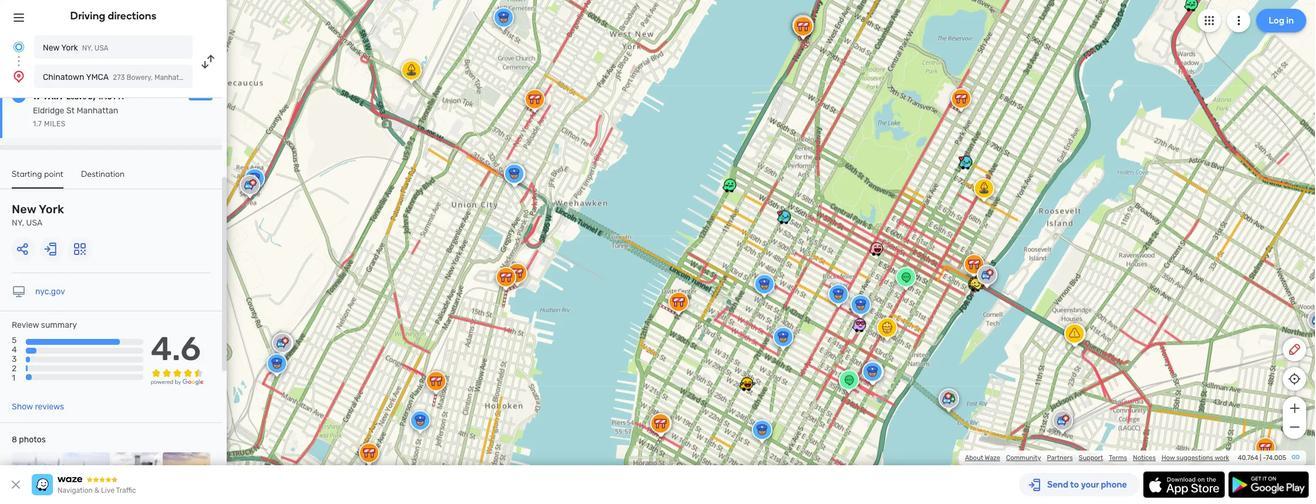 Task type: describe. For each thing, give the bounding box(es) containing it.
notices
[[1134, 454, 1156, 462]]

by
[[88, 93, 96, 101]]

chinatown ymca 273 bowery, manhattan, united states
[[43, 72, 238, 82]]

partners
[[1047, 454, 1073, 462]]

community
[[1007, 454, 1042, 462]]

1 vertical spatial ny,
[[12, 218, 24, 228]]

current location image
[[12, 40, 26, 54]]

location image
[[12, 69, 26, 83]]

eldridge
[[33, 106, 64, 116]]

terms link
[[1109, 454, 1128, 462]]

destination button
[[81, 169, 125, 187]]

1 vertical spatial new york ny, usa
[[12, 202, 64, 228]]

starting
[[12, 169, 42, 179]]

navigation & live traffic
[[58, 487, 136, 495]]

1 horizontal spatial ny,
[[82, 44, 93, 52]]

0 vertical spatial new york ny, usa
[[43, 43, 108, 53]]

3
[[12, 354, 17, 364]]

-
[[1263, 454, 1266, 462]]

min
[[44, 89, 62, 102]]

manhattan
[[77, 106, 118, 116]]

live
[[101, 487, 115, 495]]

notices link
[[1134, 454, 1156, 462]]

0 horizontal spatial new
[[12, 202, 36, 216]]

driving
[[70, 9, 105, 22]]

review
[[12, 320, 39, 330]]

computer image
[[12, 285, 26, 299]]

zoom out image
[[1288, 420, 1302, 434]]

navigation
[[58, 487, 93, 495]]

&
[[94, 487, 99, 495]]

work
[[1215, 454, 1230, 462]]

bowery,
[[127, 73, 153, 82]]

1 horizontal spatial usa
[[94, 44, 108, 52]]

about
[[965, 454, 984, 462]]

photos
[[19, 435, 46, 445]]

5
[[12, 336, 17, 346]]

how
[[1162, 454, 1175, 462]]

waze
[[985, 454, 1001, 462]]

1 vertical spatial usa
[[26, 218, 43, 228]]

1:43
[[98, 93, 112, 101]]

eldridge st manhattan 1.7 miles
[[33, 106, 118, 128]]

leave
[[66, 93, 86, 101]]

suggestions
[[1177, 454, 1214, 462]]

about waze community partners support terms notices how suggestions work
[[965, 454, 1230, 462]]

image 3 of new york, new york image
[[112, 453, 160, 500]]

community link
[[1007, 454, 1042, 462]]

74.005
[[1266, 454, 1287, 462]]

17 min leave by 1:43 pm
[[33, 89, 124, 102]]

4
[[12, 345, 17, 355]]



Task type: locate. For each thing, give the bounding box(es) containing it.
1 vertical spatial new
[[12, 202, 36, 216]]

new
[[43, 43, 60, 53], [12, 202, 36, 216]]

1 vertical spatial york
[[39, 202, 64, 216]]

terms
[[1109, 454, 1128, 462]]

link image
[[1292, 452, 1301, 462]]

image 2 of new york, new york image
[[62, 453, 110, 500]]

pencil image
[[1288, 343, 1302, 357]]

show reviews
[[12, 402, 64, 412]]

0 vertical spatial york
[[61, 43, 78, 53]]

directions
[[108, 9, 157, 22]]

driving directions
[[70, 9, 157, 22]]

partners link
[[1047, 454, 1073, 462]]

support
[[1079, 454, 1104, 462]]

st
[[66, 106, 75, 116]]

new york ny, usa down the starting point button
[[12, 202, 64, 228]]

york inside new york ny, usa
[[39, 202, 64, 216]]

summary
[[41, 320, 77, 330]]

new york ny, usa up the chinatown
[[43, 43, 108, 53]]

ymca
[[86, 72, 109, 82]]

usa down the starting point button
[[26, 218, 43, 228]]

1
[[12, 373, 15, 383]]

ny, down the starting point button
[[12, 218, 24, 228]]

starting point
[[12, 169, 63, 179]]

40.764
[[1238, 454, 1259, 462]]

|
[[1260, 454, 1262, 462]]

8
[[12, 435, 17, 445]]

0 horizontal spatial ny,
[[12, 218, 24, 228]]

4.6
[[151, 330, 201, 368]]

0 vertical spatial ny,
[[82, 44, 93, 52]]

review summary
[[12, 320, 77, 330]]

zoom in image
[[1288, 401, 1302, 415]]

how suggestions work link
[[1162, 454, 1230, 462]]

pm
[[114, 93, 124, 101]]

ny,
[[82, 44, 93, 52], [12, 218, 24, 228]]

nyc.gov
[[35, 287, 65, 297]]

new down the starting point button
[[12, 202, 36, 216]]

new up the chinatown
[[43, 43, 60, 53]]

273
[[113, 73, 125, 82]]

manhattan,
[[154, 73, 192, 82]]

1.7
[[33, 120, 42, 128]]

united
[[194, 73, 215, 82]]

york up the chinatown
[[61, 43, 78, 53]]

image 1 of new york, new york image
[[12, 453, 60, 500]]

0 horizontal spatial usa
[[26, 218, 43, 228]]

show
[[12, 402, 33, 412]]

miles
[[44, 120, 66, 128]]

0 vertical spatial new
[[43, 43, 60, 53]]

support link
[[1079, 454, 1104, 462]]

image 4 of new york, new york image
[[162, 453, 210, 500]]

destination
[[81, 169, 125, 179]]

states
[[217, 73, 238, 82]]

starting point button
[[12, 169, 63, 189]]

chinatown
[[43, 72, 84, 82]]

reviews
[[35, 402, 64, 412]]

x image
[[9, 478, 23, 492]]

17
[[33, 89, 42, 102]]

usa up 'ymca'
[[94, 44, 108, 52]]

0 vertical spatial usa
[[94, 44, 108, 52]]

about waze link
[[965, 454, 1001, 462]]

new york ny, usa
[[43, 43, 108, 53], [12, 202, 64, 228]]

40.764 | -74.005
[[1238, 454, 1287, 462]]

ny, up 'ymca'
[[82, 44, 93, 52]]

usa
[[94, 44, 108, 52], [26, 218, 43, 228]]

1 horizontal spatial new
[[43, 43, 60, 53]]

5 4 3 2 1
[[12, 336, 17, 383]]

york
[[61, 43, 78, 53], [39, 202, 64, 216]]

point
[[44, 169, 63, 179]]

2
[[12, 364, 17, 374]]

8 photos
[[12, 435, 46, 445]]

york down the starting point button
[[39, 202, 64, 216]]

nyc.gov link
[[35, 287, 65, 297]]

traffic
[[116, 487, 136, 495]]



Task type: vqa. For each thing, say whether or not it's contained in the screenshot.
Image 4 of New York, New York in the bottom of the page
yes



